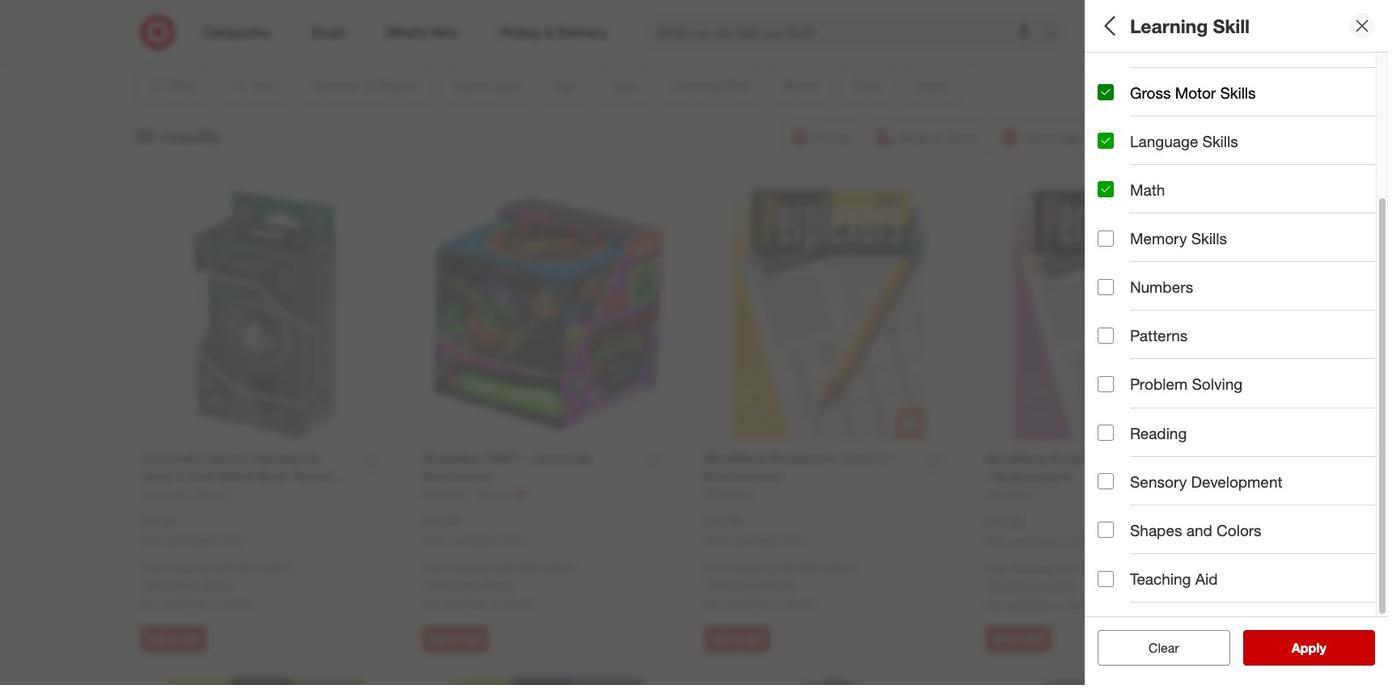 Task type: locate. For each thing, give the bounding box(es) containing it.
games; inside game type classic games; creative games
[[1138, 141, 1177, 155]]

creative inside learning skill coding; creative thinking; creativity; fine motor skills; gr
[[1141, 311, 1183, 325]]

problem
[[1131, 375, 1188, 394]]

1 vertical spatial skill
[[1167, 290, 1197, 309]]

when
[[141, 535, 166, 547], [422, 535, 448, 547], [704, 535, 729, 547], [986, 535, 1011, 547]]

0 horizontal spatial results
[[161, 124, 221, 147]]

clear down by
[[1149, 640, 1180, 656]]

0 horizontal spatial $16.95 when purchased online
[[704, 513, 807, 547]]

free
[[141, 561, 163, 575], [422, 561, 445, 575], [704, 561, 727, 575], [986, 562, 1008, 576]]

number of players 1; 2
[[1098, 64, 1234, 98]]

Shapes and Colors checkbox
[[1098, 522, 1114, 538]]

skill up players
[[1214, 14, 1250, 37]]

sold by
[[1098, 579, 1152, 598]]

1 vertical spatial games;
[[1132, 254, 1171, 268]]

brainteasers
[[1175, 254, 1238, 268]]

games; right the classic
[[1138, 141, 1177, 155]]

2 link
[[1203, 15, 1239, 50]]

board
[[1098, 254, 1129, 268]]

1 vertical spatial motor
[[1176, 83, 1217, 102]]

0 horizontal spatial $16.95
[[704, 513, 743, 529]]

age
[[1098, 177, 1127, 196]]

results
[[161, 124, 221, 147], [1302, 640, 1344, 656]]

in
[[209, 597, 218, 611], [491, 597, 500, 611], [772, 597, 781, 611], [1054, 598, 1063, 612]]

learning inside learning skill coding; creative thinking; creativity; fine motor skills; gr
[[1098, 290, 1163, 309]]

1 horizontal spatial fine
[[1289, 311, 1311, 325]]

Teaching Aid checkbox
[[1098, 571, 1114, 587]]

motor up of on the right of page
[[1164, 34, 1204, 53]]

1;
[[1098, 84, 1108, 98]]

0 horizontal spatial skill
[[1167, 290, 1197, 309]]

0 vertical spatial games;
[[1138, 141, 1177, 155]]

exclusions
[[145, 578, 199, 592], [426, 578, 481, 592], [708, 578, 762, 592], [990, 579, 1044, 593]]

gross
[[1131, 83, 1171, 102]]

skills down players
[[1221, 83, 1256, 102]]

0 horizontal spatial 2
[[1111, 84, 1117, 98]]

thinking;
[[1186, 311, 1232, 325]]

see
[[1275, 640, 1299, 656]]

stores
[[221, 597, 252, 611], [503, 597, 534, 611], [784, 597, 816, 611], [1066, 598, 1097, 612]]

skill inside learning skill coding; creative thinking; creativity; fine motor skills; gr
[[1167, 290, 1197, 309]]

motor inside learning skill coding; creative thinking; creativity; fine motor skills; gr
[[1314, 311, 1344, 325]]

type down gross
[[1146, 120, 1180, 139]]

1 vertical spatial fine
[[1289, 311, 1311, 325]]

exclusions apply. button
[[145, 577, 232, 593], [426, 577, 514, 593], [708, 577, 796, 593], [990, 578, 1077, 594]]

teaching
[[1131, 570, 1192, 588]]

motor left skills;
[[1314, 311, 1344, 325]]

aid
[[1196, 570, 1218, 588]]

clear all
[[1141, 640, 1188, 656]]

skill
[[1214, 14, 1250, 37], [1167, 290, 1197, 309]]

$16.95
[[704, 513, 743, 529], [986, 514, 1024, 530]]

learning skill
[[1131, 14, 1250, 37]]

Math checkbox
[[1098, 182, 1114, 198]]

0 vertical spatial creative
[[1181, 141, 1222, 155]]

rating
[[1146, 522, 1193, 541]]

0 vertical spatial fine
[[1131, 34, 1159, 53]]

2 up fine motor skills
[[1227, 17, 1232, 27]]

What can we help you find? suggestions appear below search field
[[647, 15, 1047, 50]]

clear
[[1141, 640, 1172, 656], [1149, 640, 1180, 656]]

creative inside game type classic games; creative games
[[1181, 141, 1222, 155]]

results right see
[[1302, 640, 1344, 656]]

1 horizontal spatial type
[[1146, 120, 1180, 139]]

creative left games at the right top of the page
[[1181, 141, 1222, 155]]

1 vertical spatial type
[[1098, 234, 1132, 252]]

problem solving
[[1131, 375, 1243, 394]]

sensory
[[1131, 472, 1187, 491]]

type board games; brainteasers
[[1098, 234, 1238, 268]]

clear inside 'clear' button
[[1149, 640, 1180, 656]]

fine right creativity;
[[1289, 311, 1311, 325]]

1 clear from the left
[[1141, 640, 1172, 656]]

shapes and colors
[[1131, 521, 1262, 540]]

learning
[[1131, 14, 1208, 37], [1098, 290, 1163, 309]]

type up board
[[1098, 234, 1132, 252]]

clear left "all"
[[1141, 640, 1172, 656]]

1 vertical spatial learning
[[1098, 290, 1163, 309]]

players
[[1180, 64, 1234, 82]]

games; inside type board games; brainteasers
[[1132, 254, 1171, 268]]

math
[[1131, 180, 1166, 199]]

skills down gross motor skills
[[1203, 132, 1239, 150]]

0 horizontal spatial type
[[1098, 234, 1132, 252]]

creative
[[1181, 141, 1222, 155], [1141, 311, 1183, 325]]

all
[[1098, 14, 1121, 37]]

0 vertical spatial results
[[161, 124, 221, 147]]

apply.
[[202, 578, 232, 592], [484, 578, 514, 592], [765, 578, 796, 592], [1047, 579, 1077, 593]]

online inside $25.99 when purchased online
[[499, 535, 525, 547]]

advertisement region
[[203, 0, 1174, 38]]

price button
[[1098, 393, 1377, 449]]

fine inside learning skill coding; creative thinking; creativity; fine motor skills; gr
[[1289, 311, 1311, 325]]

2 clear from the left
[[1149, 640, 1180, 656]]

game type classic games; creative games
[[1098, 120, 1262, 155]]

free shipping with $35 orders* * exclusions apply. not available in stores
[[141, 561, 295, 611], [422, 561, 577, 611], [704, 561, 858, 611], [986, 562, 1140, 612]]

fine up number
[[1131, 34, 1159, 53]]

1 horizontal spatial results
[[1302, 640, 1344, 656]]

purchased
[[169, 535, 215, 547], [450, 535, 497, 547], [732, 535, 778, 547], [1014, 535, 1060, 547]]

$35
[[237, 561, 255, 575], [519, 561, 537, 575], [800, 561, 818, 575], [1082, 562, 1100, 576]]

motor
[[1164, 34, 1204, 53], [1176, 83, 1217, 102], [1314, 311, 1344, 325]]

orders*
[[258, 561, 295, 575], [540, 561, 577, 575], [822, 561, 858, 575], [1103, 562, 1140, 576]]

0 vertical spatial motor
[[1164, 34, 1204, 53]]

shipping
[[166, 561, 210, 575], [448, 561, 491, 575], [730, 561, 773, 575], [1011, 562, 1055, 576]]

creativity;
[[1235, 311, 1286, 325]]

filters
[[1126, 14, 1176, 37]]

purchased inside $25.99 when purchased online
[[450, 535, 497, 547]]

skills up players
[[1209, 34, 1244, 53]]

0 vertical spatial 2
[[1227, 17, 1232, 27]]

0 vertical spatial learning
[[1131, 14, 1208, 37]]

1 vertical spatial 2
[[1111, 84, 1117, 98]]

results right 99
[[161, 124, 221, 147]]

online inside $14.87 when purchased online
[[218, 535, 244, 547]]

brand button
[[1098, 336, 1377, 393]]

not
[[141, 597, 159, 611], [422, 597, 441, 611], [704, 597, 722, 611], [986, 598, 1004, 612]]

2 right '1;'
[[1111, 84, 1117, 98]]

learning inside dialog
[[1131, 14, 1208, 37]]

reading
[[1131, 424, 1187, 442]]

available
[[162, 597, 206, 611], [444, 597, 488, 611], [725, 597, 769, 611], [1007, 598, 1051, 612]]

gross motor skills
[[1131, 83, 1256, 102]]

learning up coding;
[[1098, 290, 1163, 309]]

colors
[[1217, 521, 1262, 540]]

motor down players
[[1176, 83, 1217, 102]]

skill for learning skill
[[1214, 14, 1250, 37]]

1 horizontal spatial skill
[[1214, 14, 1250, 37]]

sold by button
[[1098, 562, 1377, 619]]

results inside see results button
[[1302, 640, 1344, 656]]

skill inside dialog
[[1214, 14, 1250, 37]]

and
[[1187, 521, 1213, 540]]

2 vertical spatial motor
[[1314, 311, 1344, 325]]

games; down the memory
[[1132, 254, 1171, 268]]

clear button
[[1098, 630, 1231, 666]]

1 vertical spatial results
[[1302, 640, 1344, 656]]

by
[[1135, 579, 1152, 598]]

skill up thinking;
[[1167, 290, 1197, 309]]

$25.99
[[422, 513, 461, 529]]

2 inside number of players 1; 2
[[1111, 84, 1117, 98]]

1 vertical spatial creative
[[1141, 311, 1183, 325]]

0 vertical spatial type
[[1146, 120, 1180, 139]]

skills up brainteasers
[[1192, 229, 1228, 248]]

memory skills
[[1131, 229, 1228, 248]]

0 vertical spatial skill
[[1214, 14, 1250, 37]]

deals
[[1098, 466, 1140, 484]]

online
[[218, 535, 244, 547], [499, 535, 525, 547], [781, 535, 807, 547], [1063, 535, 1089, 547]]

with
[[213, 561, 234, 575], [494, 561, 515, 575], [776, 561, 797, 575], [1058, 562, 1079, 576]]

2
[[1227, 17, 1232, 27], [1111, 84, 1117, 98]]

learning skill coding; creative thinking; creativity; fine motor skills; gr
[[1098, 290, 1389, 325]]

type
[[1146, 120, 1180, 139], [1098, 234, 1132, 252]]

games
[[1226, 141, 1262, 155]]

fine
[[1131, 34, 1159, 53], [1289, 311, 1311, 325]]

$16.95 when purchased online
[[704, 513, 807, 547], [986, 514, 1089, 547]]

creative up patterns
[[1141, 311, 1183, 325]]

0 horizontal spatial fine
[[1131, 34, 1159, 53]]

clear inside clear all button
[[1141, 640, 1172, 656]]

apply button
[[1243, 630, 1376, 666]]

learning up sponsored
[[1131, 14, 1208, 37]]

skills
[[1209, 34, 1244, 53], [1221, 83, 1256, 102], [1203, 132, 1239, 150], [1192, 229, 1228, 248]]

gr
[[1380, 311, 1389, 325]]



Task type: vqa. For each thing, say whether or not it's contained in the screenshot.
$14.87
yes



Task type: describe. For each thing, give the bounding box(es) containing it.
type inside game type classic games; creative games
[[1146, 120, 1180, 139]]

classic
[[1098, 141, 1135, 155]]

learning for learning skill coding; creative thinking; creativity; fine motor skills; gr
[[1098, 290, 1163, 309]]

when inside $25.99 when purchased online
[[422, 535, 448, 547]]

numbers
[[1131, 278, 1194, 296]]

$25.99 when purchased online
[[422, 513, 525, 547]]

99
[[135, 124, 155, 147]]

Sensory Development checkbox
[[1098, 474, 1114, 490]]

results for see results
[[1302, 640, 1344, 656]]

Memory Skills checkbox
[[1098, 230, 1114, 246]]

learning for learning skill
[[1131, 14, 1208, 37]]

apply
[[1292, 640, 1327, 656]]

$14.87
[[141, 513, 180, 529]]

sold
[[1098, 579, 1131, 598]]

results for 99 results
[[161, 124, 221, 147]]

1 horizontal spatial $16.95
[[986, 514, 1024, 530]]

learning skill dialog
[[1085, 0, 1389, 685]]

clear for clear
[[1149, 640, 1180, 656]]

99 results
[[135, 124, 221, 147]]

adult
[[1127, 198, 1153, 212]]

brand
[[1098, 353, 1142, 371]]

Reading checkbox
[[1098, 425, 1114, 441]]

when inside $14.87 when purchased online
[[141, 535, 166, 547]]

patterns
[[1131, 326, 1188, 345]]

Gross Motor Skills checkbox
[[1098, 84, 1114, 100]]

solving
[[1192, 375, 1243, 394]]

see results
[[1275, 640, 1344, 656]]

kids;
[[1098, 198, 1124, 212]]

all filters
[[1098, 14, 1176, 37]]

Numbers checkbox
[[1098, 279, 1114, 295]]

motor for gross
[[1176, 83, 1217, 102]]

language
[[1131, 132, 1199, 150]]

guest rating
[[1098, 522, 1193, 541]]

fine motor skills
[[1131, 34, 1244, 53]]

purchased inside $14.87 when purchased online
[[169, 535, 215, 547]]

memory
[[1131, 229, 1188, 248]]

age kids; adult
[[1098, 177, 1153, 212]]

sponsored
[[1126, 39, 1174, 51]]

Patterns checkbox
[[1098, 328, 1114, 344]]

development
[[1192, 472, 1283, 491]]

sensory development
[[1131, 472, 1283, 491]]

fine inside learning skill dialog
[[1131, 34, 1159, 53]]

coding;
[[1098, 311, 1138, 325]]

type inside type board games; brainteasers
[[1098, 234, 1132, 252]]

1 horizontal spatial 2
[[1227, 17, 1232, 27]]

clear for clear all
[[1141, 640, 1172, 656]]

1 horizontal spatial $16.95 when purchased online
[[986, 514, 1089, 547]]

all
[[1175, 640, 1188, 656]]

deals button
[[1098, 449, 1377, 506]]

search button
[[1036, 15, 1075, 53]]

see results button
[[1243, 630, 1376, 666]]

all filters dialog
[[1085, 0, 1389, 685]]

of
[[1161, 64, 1175, 82]]

game
[[1098, 120, 1141, 139]]

clear all button
[[1098, 630, 1231, 666]]

motor for fine
[[1164, 34, 1204, 53]]

number
[[1098, 64, 1157, 82]]

price
[[1098, 409, 1136, 428]]

Problem Solving checkbox
[[1098, 376, 1114, 392]]

$14.87 when purchased online
[[141, 513, 244, 547]]

search
[[1036, 26, 1075, 42]]

guest rating button
[[1098, 506, 1377, 562]]

Language Skills checkbox
[[1098, 133, 1114, 149]]

teaching aid
[[1131, 570, 1218, 588]]

language skills
[[1131, 132, 1239, 150]]

skills;
[[1347, 311, 1377, 325]]

skill for learning skill coding; creative thinking; creativity; fine motor skills; gr
[[1167, 290, 1197, 309]]

guest
[[1098, 522, 1141, 541]]

shapes
[[1131, 521, 1183, 540]]



